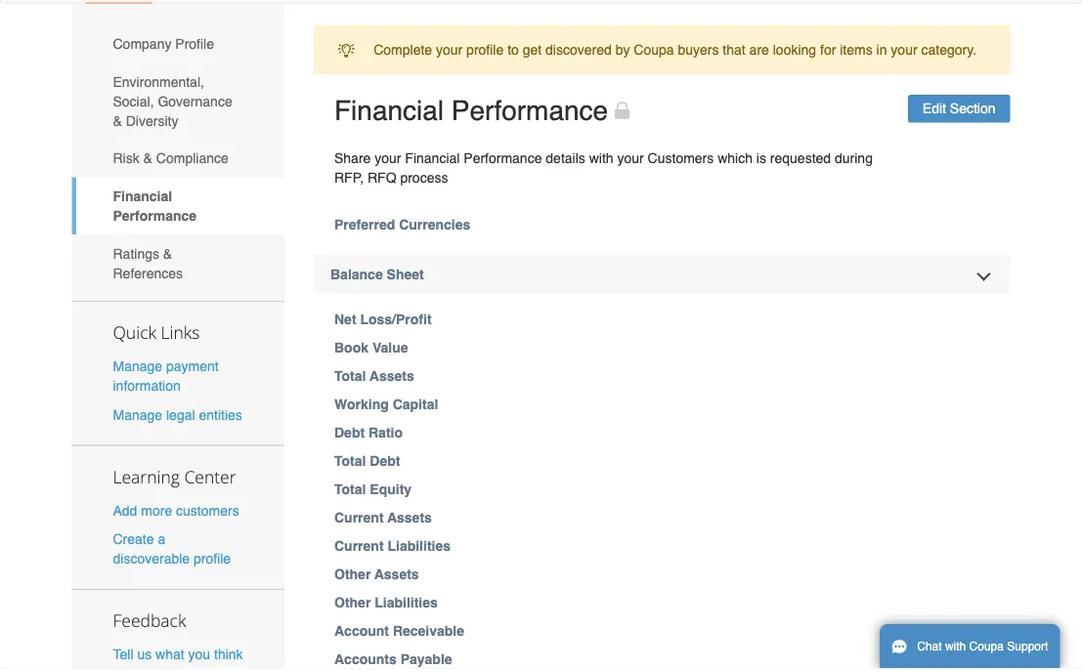 Task type: vqa. For each thing, say whether or not it's contained in the screenshot.
TEXT FIELD
no



Task type: locate. For each thing, give the bounding box(es) containing it.
2 horizontal spatial &
[[163, 246, 172, 262]]

us
[[137, 647, 152, 663]]

1 vertical spatial financial
[[405, 150, 460, 166]]

other up other liabilities
[[334, 567, 371, 582]]

0 horizontal spatial profile
[[194, 551, 231, 567]]

references
[[113, 265, 183, 281]]

0 vertical spatial current
[[334, 510, 384, 526]]

0 vertical spatial other
[[334, 567, 371, 582]]

share your financial performance details with your customers which is requested during rfp, rfq process
[[334, 150, 873, 185]]

1 horizontal spatial with
[[946, 641, 966, 654]]

current for current assets
[[334, 510, 384, 526]]

1 current from the top
[[334, 510, 384, 526]]

2 vertical spatial financial
[[113, 189, 172, 204]]

value
[[372, 340, 408, 355]]

0 vertical spatial liabilities
[[388, 538, 451, 554]]

ratings
[[113, 246, 159, 262]]

manage
[[113, 359, 162, 375], [113, 407, 162, 423]]

currencies
[[399, 217, 471, 232]]

total down debt ratio
[[334, 453, 366, 469]]

support
[[1008, 641, 1049, 654]]

& inside environmental, social, governance & diversity
[[113, 113, 122, 129]]

1 vertical spatial debt
[[370, 453, 400, 469]]

0 vertical spatial manage
[[113, 359, 162, 375]]

0 vertical spatial with
[[589, 150, 614, 166]]

1 vertical spatial performance
[[464, 150, 542, 166]]

1 horizontal spatial debt
[[370, 453, 400, 469]]

0 vertical spatial debt
[[334, 425, 365, 441]]

add more customers link
[[113, 503, 239, 519]]

1 manage from the top
[[113, 359, 162, 375]]

assets down current liabilities at the bottom
[[375, 567, 419, 582]]

1 horizontal spatial coupa
[[970, 641, 1004, 654]]

your right in
[[891, 42, 918, 57]]

financial performance link
[[72, 177, 285, 235]]

details
[[546, 150, 586, 166]]

more
[[141, 503, 172, 519]]

0 vertical spatial &
[[113, 113, 122, 129]]

performance up ratings
[[113, 208, 197, 224]]

preferred
[[334, 217, 395, 232]]

company profile link
[[72, 25, 285, 63]]

performance left details
[[464, 150, 542, 166]]

looking
[[773, 42, 817, 57]]

1 total from the top
[[334, 368, 366, 384]]

your
[[436, 42, 463, 57], [891, 42, 918, 57], [375, 150, 401, 166], [617, 150, 644, 166]]

with right details
[[589, 150, 614, 166]]

profile left to
[[467, 42, 504, 57]]

0 vertical spatial assets
[[370, 368, 414, 384]]

assets up current liabilities at the bottom
[[387, 510, 432, 526]]

3 total from the top
[[334, 482, 366, 497]]

manage down information
[[113, 407, 162, 423]]

book value
[[334, 340, 408, 355]]

1 other from the top
[[334, 567, 371, 582]]

1 vertical spatial current
[[334, 538, 384, 554]]

receivable
[[393, 623, 465, 639]]

debt ratio
[[334, 425, 403, 441]]

what
[[156, 647, 184, 663]]

assets down value
[[370, 368, 414, 384]]

current up the other assets
[[334, 538, 384, 554]]

with inside button
[[946, 641, 966, 654]]

0 horizontal spatial coupa
[[634, 42, 674, 57]]

financial
[[334, 95, 444, 127], [405, 150, 460, 166], [113, 189, 172, 204]]

tell us what you think button
[[113, 645, 243, 665]]

0 vertical spatial financial
[[334, 95, 444, 127]]

account
[[334, 623, 389, 639]]

customers
[[648, 150, 714, 166]]

with
[[589, 150, 614, 166], [946, 641, 966, 654]]

& right risk
[[143, 151, 153, 166]]

think
[[214, 647, 243, 663]]

environmental, social, governance & diversity link
[[72, 63, 285, 140]]

2 other from the top
[[334, 595, 371, 611]]

0 horizontal spatial with
[[589, 150, 614, 166]]

financial inside financial performance
[[113, 189, 172, 204]]

0 horizontal spatial debt
[[334, 425, 365, 441]]

financial down risk
[[113, 189, 172, 204]]

0 vertical spatial coupa
[[634, 42, 674, 57]]

& up references
[[163, 246, 172, 262]]

financial performance down risk & compliance at the top of the page
[[113, 189, 197, 224]]

information
[[113, 379, 181, 394]]

current down total equity
[[334, 510, 384, 526]]

accounts
[[334, 652, 397, 667]]

manage up information
[[113, 359, 162, 375]]

compliance
[[156, 151, 229, 166]]

with right 'chat' at right
[[946, 641, 966, 654]]

1 vertical spatial &
[[143, 151, 153, 166]]

profile down customers
[[194, 551, 231, 567]]

manage inside manage payment information
[[113, 359, 162, 375]]

other assets
[[334, 567, 419, 582]]

2 vertical spatial &
[[163, 246, 172, 262]]

0 vertical spatial financial performance
[[334, 95, 608, 127]]

2 vertical spatial total
[[334, 482, 366, 497]]

1 vertical spatial with
[[946, 641, 966, 654]]

company profile
[[113, 36, 214, 52]]

center
[[184, 465, 236, 488]]

total down book
[[334, 368, 366, 384]]

1 vertical spatial assets
[[387, 510, 432, 526]]

current liabilities
[[334, 538, 451, 554]]

0 horizontal spatial financial performance
[[113, 189, 197, 224]]

performance
[[452, 95, 608, 127], [464, 150, 542, 166], [113, 208, 197, 224]]

liabilities down current assets
[[388, 538, 451, 554]]

1 vertical spatial financial performance
[[113, 189, 197, 224]]

0 vertical spatial performance
[[452, 95, 608, 127]]

2 vertical spatial assets
[[375, 567, 419, 582]]

2 vertical spatial performance
[[113, 208, 197, 224]]

2 manage from the top
[[113, 407, 162, 423]]

financial performance
[[334, 95, 608, 127], [113, 189, 197, 224]]

1 vertical spatial manage
[[113, 407, 162, 423]]

complete
[[374, 42, 432, 57]]

feedback
[[113, 609, 186, 632]]

financial performance down to
[[334, 95, 608, 127]]

current for current liabilities
[[334, 538, 384, 554]]

financial up share
[[334, 95, 444, 127]]

2 current from the top
[[334, 538, 384, 554]]

current
[[334, 510, 384, 526], [334, 538, 384, 554]]

debt down working
[[334, 425, 365, 441]]

0 vertical spatial total
[[334, 368, 366, 384]]

you
[[188, 647, 210, 663]]

1 horizontal spatial &
[[143, 151, 153, 166]]

other up account
[[334, 595, 371, 611]]

customers
[[176, 503, 239, 519]]

& inside ratings & references
[[163, 246, 172, 262]]

with inside share your financial performance details with your customers which is requested during rfp, rfq process
[[589, 150, 614, 166]]

debt down ratio
[[370, 453, 400, 469]]

quick links
[[113, 321, 200, 344]]

2 total from the top
[[334, 453, 366, 469]]

coupa inside button
[[970, 641, 1004, 654]]

assets for total assets
[[370, 368, 414, 384]]

section
[[950, 101, 996, 117]]

coupa inside alert
[[634, 42, 674, 57]]

profile inside complete your profile to get discovered by coupa buyers that are looking for items in your category. alert
[[467, 42, 504, 57]]

1 horizontal spatial profile
[[467, 42, 504, 57]]

1 vertical spatial coupa
[[970, 641, 1004, 654]]

profile
[[467, 42, 504, 57], [194, 551, 231, 567]]

by
[[616, 42, 630, 57]]

manage for manage payment information
[[113, 359, 162, 375]]

financial inside share your financial performance details with your customers which is requested during rfp, rfq process
[[405, 150, 460, 166]]

0 vertical spatial profile
[[467, 42, 504, 57]]

rfp,
[[334, 170, 364, 185]]

coupa left the support
[[970, 641, 1004, 654]]

1 vertical spatial profile
[[194, 551, 231, 567]]

ratings & references
[[113, 246, 183, 281]]

legal
[[166, 407, 195, 423]]

& down social,
[[113, 113, 122, 129]]

links
[[161, 321, 200, 344]]

1 vertical spatial other
[[334, 595, 371, 611]]

1 vertical spatial liabilities
[[375, 595, 438, 611]]

financial up process
[[405, 150, 460, 166]]

manage payment information
[[113, 359, 219, 394]]

chat with coupa support
[[918, 641, 1049, 654]]

share
[[334, 150, 371, 166]]

liabilities up account receivable
[[375, 595, 438, 611]]

performance up details
[[452, 95, 608, 127]]

coupa right by
[[634, 42, 674, 57]]

learning
[[113, 465, 180, 488]]

0 horizontal spatial &
[[113, 113, 122, 129]]

coupa
[[634, 42, 674, 57], [970, 641, 1004, 654]]

working capital
[[334, 397, 438, 412]]

total down total debt
[[334, 482, 366, 497]]

total for total assets
[[334, 368, 366, 384]]

risk
[[113, 151, 140, 166]]

working
[[334, 397, 389, 412]]

1 vertical spatial total
[[334, 453, 366, 469]]



Task type: describe. For each thing, give the bounding box(es) containing it.
ratio
[[369, 425, 403, 441]]

1 horizontal spatial financial performance
[[334, 95, 608, 127]]

is
[[757, 150, 767, 166]]

governance
[[158, 93, 232, 109]]

& for risk
[[143, 151, 153, 166]]

in
[[877, 42, 887, 57]]

entities
[[199, 407, 242, 423]]

payment
[[166, 359, 219, 375]]

& for ratings
[[163, 246, 172, 262]]

risk & compliance
[[113, 151, 229, 166]]

are
[[750, 42, 769, 57]]

create
[[113, 532, 154, 547]]

payable
[[401, 652, 452, 667]]

your right complete
[[436, 42, 463, 57]]

your left customers
[[617, 150, 644, 166]]

total for total debt
[[334, 453, 366, 469]]

rfq
[[368, 170, 397, 185]]

assets for current assets
[[387, 510, 432, 526]]

your up 'rfq'
[[375, 150, 401, 166]]

performance inside share your financial performance details with your customers which is requested during rfp, rfq process
[[464, 150, 542, 166]]

balance sheet
[[331, 266, 424, 282]]

which
[[718, 150, 753, 166]]

add
[[113, 503, 137, 519]]

balance
[[331, 266, 383, 282]]

chat with coupa support button
[[880, 625, 1060, 670]]

complete your profile to get discovered by coupa buyers that are looking for items in your category.
[[374, 42, 977, 57]]

total debt
[[334, 453, 400, 469]]

total for total equity
[[334, 482, 366, 497]]

other liabilities
[[334, 595, 438, 611]]

capital
[[393, 397, 438, 412]]

accounts payable
[[334, 652, 452, 667]]

social,
[[113, 93, 154, 109]]

total equity
[[334, 482, 412, 497]]

create a discoverable profile link
[[113, 532, 231, 567]]

that
[[723, 42, 746, 57]]

for
[[820, 42, 836, 57]]

a
[[158, 532, 165, 547]]

book
[[334, 340, 369, 355]]

add more customers
[[113, 503, 239, 519]]

equity
[[370, 482, 412, 497]]

get
[[523, 42, 542, 57]]

loss/profit
[[360, 311, 432, 327]]

net
[[334, 311, 357, 327]]

buyers
[[678, 42, 719, 57]]

edit section link
[[908, 95, 1011, 123]]

preferred currencies
[[334, 217, 471, 232]]

edit
[[923, 101, 947, 117]]

learning center
[[113, 465, 236, 488]]

profile inside create a discoverable profile
[[194, 551, 231, 567]]

sheet
[[387, 266, 424, 282]]

other for other liabilities
[[334, 595, 371, 611]]

complete your profile to get discovered by coupa buyers that are looking for items in your category. alert
[[314, 25, 1011, 74]]

process
[[400, 170, 448, 185]]

discovered
[[546, 42, 612, 57]]

profile
[[175, 36, 214, 52]]

environmental, social, governance & diversity
[[113, 74, 232, 129]]

ratings & references link
[[72, 235, 285, 292]]

other for other assets
[[334, 567, 371, 582]]

manage for manage legal entities
[[113, 407, 162, 423]]

edit section
[[923, 101, 996, 117]]

items
[[840, 42, 873, 57]]

manage legal entities
[[113, 407, 242, 423]]

risk & compliance link
[[72, 140, 285, 177]]

discoverable
[[113, 551, 190, 567]]

assets for other assets
[[375, 567, 419, 582]]

environmental,
[[113, 74, 204, 89]]

balance sheet button
[[314, 255, 1011, 294]]

manage payment information link
[[113, 359, 219, 394]]

diversity
[[126, 113, 178, 129]]

tell us what you think
[[113, 647, 243, 663]]

during
[[835, 150, 873, 166]]

requested
[[770, 150, 831, 166]]

liabilities for current liabilities
[[388, 538, 451, 554]]

net loss/profit
[[334, 311, 432, 327]]

balance sheet heading
[[314, 255, 1011, 294]]

company
[[113, 36, 172, 52]]

account receivable
[[334, 623, 465, 639]]

total assets
[[334, 368, 414, 384]]

to
[[508, 42, 519, 57]]

chat
[[918, 641, 942, 654]]

quick
[[113, 321, 156, 344]]

create a discoverable profile
[[113, 532, 231, 567]]

liabilities for other liabilities
[[375, 595, 438, 611]]

category.
[[922, 42, 977, 57]]

tell
[[113, 647, 133, 663]]

current assets
[[334, 510, 432, 526]]



